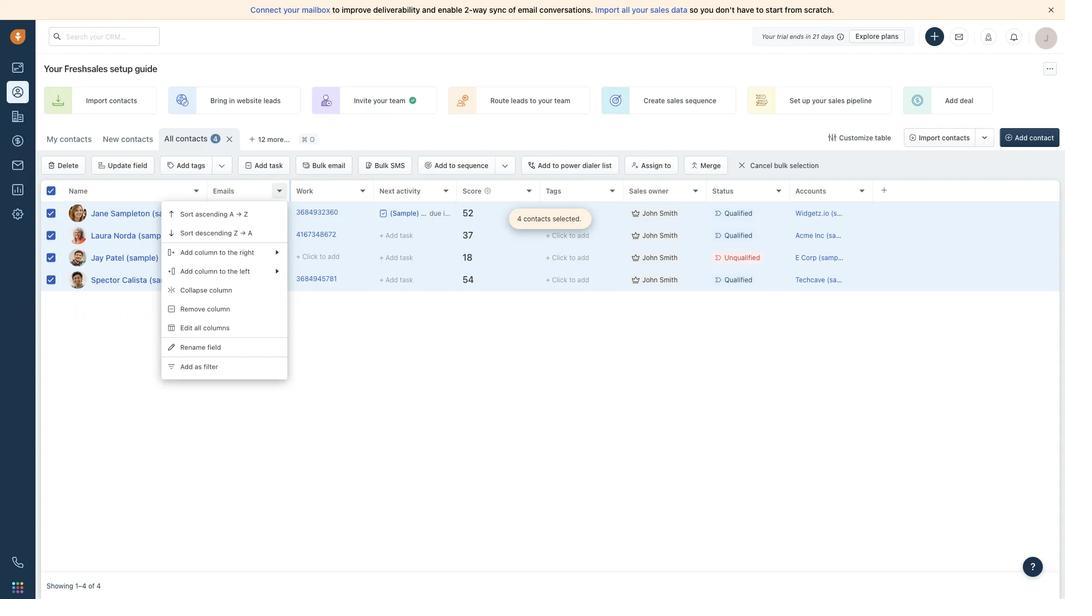 Task type: describe. For each thing, give the bounding box(es) containing it.
norda
[[114, 231, 136, 240]]

to inside group
[[449, 162, 456, 169]]

rename field
[[180, 344, 221, 351]]

+ add task for 37
[[380, 232, 413, 239]]

tags
[[546, 187, 562, 195]]

12 more...
[[258, 135, 290, 143]]

jane sampleton (sample)
[[91, 209, 185, 218]]

explore plans
[[856, 32, 899, 40]]

bulk
[[775, 162, 788, 169]]

data
[[672, 5, 688, 14]]

2 leads from the left
[[511, 97, 528, 104]]

press space to deselect this row. row containing 54
[[208, 269, 1060, 291]]

rename
[[180, 344, 206, 351]]

improve
[[342, 5, 371, 14]]

add for add tags
[[177, 162, 190, 169]]

your left mailbox
[[284, 5, 300, 14]]

so
[[690, 5, 699, 14]]

connect your mailbox link
[[251, 5, 332, 14]]

sales owner
[[629, 187, 669, 195]]

jane sampleton (sample) link
[[91, 208, 185, 219]]

new contacts
[[103, 135, 153, 144]]

janesampleton@gmail.com link
[[213, 207, 297, 219]]

set up your sales pipeline
[[790, 97, 872, 104]]

cell for 54
[[874, 269, 1060, 291]]

your right invite
[[373, 97, 388, 104]]

techcave (sample) link
[[796, 276, 855, 284]]

contacts left selected.
[[524, 215, 551, 223]]

customize table button
[[822, 128, 899, 147]]

bulk sms
[[375, 162, 405, 169]]

name row
[[41, 180, 208, 203]]

add column to the left
[[180, 267, 250, 275]]

john for 52
[[643, 209, 658, 217]]

click for 54
[[552, 276, 568, 284]]

john for 18
[[643, 254, 658, 262]]

collapse column menu item
[[162, 281, 287, 300]]

email inside button
[[328, 162, 345, 169]]

3684945781 link
[[296, 274, 337, 286]]

+ add task for 18
[[380, 254, 413, 262]]

2 vertical spatial 4
[[97, 582, 101, 590]]

deal
[[960, 97, 974, 104]]

edit all columns
[[180, 324, 230, 332]]

add for add column to the right
[[180, 249, 193, 256]]

sort descending z → a menu item
[[162, 224, 287, 243]]

route leads to your team
[[491, 97, 571, 104]]

cell for 18
[[874, 247, 1060, 269]]

add to sequence button
[[419, 157, 495, 174]]

connect your mailbox to improve deliverability and enable 2-way sync of email conversations. import all your sales data so you don't have to start from scratch.
[[251, 5, 834, 14]]

john for 54
[[643, 276, 658, 284]]

+ click to add for 52
[[546, 209, 590, 217]]

jane
[[91, 209, 109, 218]]

add tags group
[[160, 156, 233, 175]]

+ click to add for 37
[[546, 232, 590, 239]]

container_wx8msf4aqz5i3rn1 image inside invite your team link
[[408, 96, 417, 105]]

sampleton
[[111, 209, 150, 218]]

my contacts
[[47, 135, 92, 144]]

add for add column to the left
[[180, 267, 193, 275]]

0 vertical spatial z
[[244, 210, 248, 218]]

columns
[[203, 324, 230, 332]]

explore plans link
[[850, 30, 905, 43]]

techcave
[[796, 276, 825, 284]]

sales left data
[[651, 5, 670, 14]]

add for add task
[[255, 162, 268, 169]]

contacts inside import contacts link
[[109, 97, 137, 104]]

task for 37
[[400, 232, 413, 239]]

accounts
[[796, 187, 827, 195]]

menu containing sort ascending a → z
[[162, 201, 287, 380]]

sort for sort ascending a → z
[[180, 210, 194, 218]]

jaypatelsample@gmail.com link
[[213, 252, 298, 264]]

acme inc (sample)
[[796, 232, 854, 239]]

qualified for 37
[[725, 232, 753, 239]]

customize
[[840, 134, 874, 142]]

smith for 37
[[660, 232, 678, 239]]

power
[[561, 162, 581, 169]]

+ click to add for 18
[[546, 254, 590, 262]]

click for 52
[[552, 209, 568, 217]]

create sales sequence
[[644, 97, 717, 104]]

techcave (sample)
[[796, 276, 855, 284]]

1 horizontal spatial in
[[806, 33, 811, 40]]

website
[[237, 97, 262, 104]]

don't
[[716, 5, 735, 14]]

list
[[602, 162, 612, 169]]

add for add to sequence
[[435, 162, 447, 169]]

add task
[[255, 162, 283, 169]]

collapse
[[180, 286, 207, 294]]

your freshsales setup guide
[[44, 64, 157, 74]]

lauranordasample@gmail.com
[[213, 231, 307, 238]]

your right route
[[538, 97, 553, 104]]

add for 52
[[578, 209, 590, 217]]

add for 54
[[578, 276, 590, 284]]

contact
[[1030, 134, 1055, 142]]

invite your team
[[354, 97, 406, 104]]

the for left
[[228, 267, 238, 275]]

task inside button
[[269, 162, 283, 169]]

update
[[108, 162, 131, 169]]

(sample) up acme inc (sample) link
[[831, 209, 859, 217]]

12
[[258, 135, 266, 143]]

your for your trial ends in 21 days
[[762, 33, 775, 40]]

l image
[[69, 227, 87, 244]]

the for right
[[228, 249, 238, 256]]

bring in website leads link
[[168, 87, 301, 114]]

bulk email
[[312, 162, 345, 169]]

sync
[[489, 5, 507, 14]]

have
[[737, 5, 755, 14]]

your for your freshsales setup guide
[[44, 64, 62, 74]]

up
[[803, 97, 811, 104]]

press space to deselect this row. row containing laura norda (sample)
[[41, 225, 208, 247]]

import contacts for import contacts link
[[86, 97, 137, 104]]

setup
[[110, 64, 133, 74]]

scratch.
[[805, 5, 834, 14]]

sms
[[391, 162, 405, 169]]

(sample) for acme inc (sample)
[[827, 232, 854, 239]]

e
[[796, 254, 800, 262]]

add to sequence group
[[418, 156, 516, 175]]

john smith for 37
[[643, 232, 678, 239]]

phone element
[[7, 552, 29, 574]]

sequence for add to sequence
[[458, 162, 489, 169]]

import for "import contacts" button
[[919, 134, 941, 142]]

→ for a
[[240, 229, 246, 237]]

54
[[463, 274, 474, 285]]

contacts right my
[[60, 135, 92, 144]]

0 vertical spatial of
[[509, 5, 516, 14]]

bulk sms button
[[358, 156, 412, 175]]

click for 18
[[552, 254, 568, 262]]

jay patel (sample) link
[[91, 252, 159, 263]]

0 vertical spatial all
[[622, 5, 630, 14]]

rename field menu item
[[162, 338, 287, 357]]

activity
[[397, 187, 421, 195]]

+ click to add for 54
[[546, 276, 590, 284]]

j image
[[69, 205, 87, 222]]

mailbox
[[302, 5, 330, 14]]

acme
[[796, 232, 814, 239]]

all contacts link
[[164, 133, 208, 144]]

qualified for 54
[[725, 276, 753, 284]]

inc
[[815, 232, 825, 239]]

freshsales
[[64, 64, 108, 74]]

(sample) down 'e corp (sample)' link
[[827, 276, 855, 284]]

all
[[164, 134, 174, 143]]

s image
[[69, 271, 87, 289]]

freshworks switcher image
[[12, 582, 23, 593]]

grid containing 52
[[41, 179, 1060, 573]]

qualified for 52
[[725, 209, 753, 217]]

ascending
[[195, 210, 228, 218]]

task for 18
[[400, 254, 413, 262]]

press space to deselect this row. row containing 37
[[208, 225, 1060, 247]]

owner
[[649, 187, 669, 195]]

cancel bulk selection
[[751, 162, 819, 169]]

work
[[296, 187, 313, 195]]

smith for 54
[[660, 276, 678, 284]]

+ add task for 54
[[380, 276, 413, 284]]

spector calista (sample) link
[[91, 274, 182, 286]]

your left data
[[632, 5, 649, 14]]

add task button
[[238, 156, 290, 175]]

1 vertical spatial of
[[88, 582, 95, 590]]

merge button
[[684, 156, 728, 175]]

calista
[[122, 275, 147, 284]]

new
[[103, 135, 119, 144]]

add as filter menu item
[[162, 357, 287, 376]]

john for 37
[[643, 232, 658, 239]]

row group containing jane sampleton (sample)
[[41, 203, 208, 291]]

1 horizontal spatial email
[[518, 5, 538, 14]]

(sample) for jane sampleton (sample)
[[152, 209, 185, 218]]

click for 37
[[552, 232, 568, 239]]

all inside 'menu item'
[[194, 324, 201, 332]]

filter
[[204, 363, 218, 371]]

way
[[473, 5, 487, 14]]

4 inside all contacts 4
[[213, 135, 218, 143]]

unqualified
[[725, 254, 761, 262]]

all contacts 4
[[164, 134, 218, 143]]

2 team from the left
[[555, 97, 571, 104]]

52
[[463, 208, 474, 218]]

enable
[[438, 5, 463, 14]]



Task type: locate. For each thing, give the bounding box(es) containing it.
sort for sort descending z → a
[[180, 229, 194, 237]]

spector calista (sample)
[[91, 275, 182, 284]]

import down 'add deal' link
[[919, 134, 941, 142]]

the
[[228, 249, 238, 256], [228, 267, 238, 275]]

(sample) right sampleton
[[152, 209, 185, 218]]

score
[[463, 187, 482, 195]]

import contacts button
[[904, 128, 976, 147]]

1 + add task from the top
[[380, 232, 413, 239]]

descending
[[195, 229, 232, 237]]

1 qualified from the top
[[725, 209, 753, 217]]

column down descending
[[195, 249, 218, 256]]

angle down image
[[502, 160, 509, 171]]

bulk down o
[[312, 162, 326, 169]]

add
[[946, 97, 958, 104], [1015, 134, 1028, 142], [177, 162, 190, 169], [255, 162, 268, 169], [435, 162, 447, 169], [538, 162, 551, 169], [386, 232, 398, 239], [180, 249, 193, 256], [386, 254, 398, 262], [180, 267, 193, 275], [386, 276, 398, 284], [180, 363, 193, 371]]

1 vertical spatial your
[[44, 64, 62, 74]]

widgetz.io
[[796, 209, 829, 217]]

bulk inside bulk email button
[[312, 162, 326, 169]]

phone image
[[12, 557, 23, 568]]

column for add column to the left
[[195, 267, 218, 275]]

o
[[310, 135, 315, 143]]

1 vertical spatial sequence
[[458, 162, 489, 169]]

0 vertical spatial sort
[[180, 210, 194, 218]]

0 horizontal spatial z
[[234, 229, 238, 237]]

1 vertical spatial + add task
[[380, 254, 413, 262]]

2 john smith from the top
[[643, 232, 678, 239]]

trial
[[777, 33, 788, 40]]

task for 54
[[400, 276, 413, 284]]

john smith
[[643, 209, 678, 217], [643, 232, 678, 239], [643, 254, 678, 262], [643, 276, 678, 284]]

→ up right
[[240, 229, 246, 237]]

4 john from the top
[[643, 276, 658, 284]]

the left left
[[228, 267, 238, 275]]

delete button
[[41, 156, 86, 175]]

a right ascending
[[230, 210, 234, 218]]

bulk
[[312, 162, 326, 169], [375, 162, 389, 169]]

2 qualified from the top
[[725, 232, 753, 239]]

assign to button
[[625, 156, 679, 175]]

0 vertical spatial + add task
[[380, 232, 413, 239]]

assign
[[642, 162, 663, 169]]

3684932360 link
[[296, 207, 338, 219]]

sequence right create
[[686, 97, 717, 104]]

sort ascending a → z menu item
[[162, 205, 287, 224]]

patel
[[106, 253, 124, 262]]

2 vertical spatial qualified
[[725, 276, 753, 284]]

0 horizontal spatial 4
[[97, 582, 101, 590]]

3 + add task from the top
[[380, 276, 413, 284]]

field inside button
[[133, 162, 147, 169]]

1 vertical spatial 4
[[518, 215, 522, 223]]

sequence
[[686, 97, 717, 104], [458, 162, 489, 169]]

add deal
[[946, 97, 974, 104]]

add tags button
[[161, 157, 212, 174]]

close image
[[1049, 7, 1055, 13]]

field inside menu item
[[207, 344, 221, 351]]

add deal link
[[903, 87, 994, 114]]

lauranordasample@gmail.com link
[[213, 230, 307, 242]]

2 horizontal spatial import
[[919, 134, 941, 142]]

smith for 18
[[660, 254, 678, 262]]

sort left ascending
[[180, 210, 194, 218]]

Search your CRM... text field
[[49, 27, 160, 46]]

import down your freshsales setup guide
[[86, 97, 107, 104]]

pipeline
[[847, 97, 872, 104]]

2 cell from the top
[[874, 225, 1060, 246]]

delete
[[58, 162, 79, 169]]

1 horizontal spatial your
[[762, 33, 775, 40]]

task
[[269, 162, 283, 169], [400, 232, 413, 239], [400, 254, 413, 262], [400, 276, 413, 284]]

from
[[785, 5, 803, 14]]

to inside button
[[553, 162, 559, 169]]

invite
[[354, 97, 372, 104]]

1 vertical spatial email
[[328, 162, 345, 169]]

1 horizontal spatial field
[[207, 344, 221, 351]]

column up columns
[[207, 305, 230, 313]]

container_wx8msf4aqz5i3rn1 image inside customize table "button"
[[829, 134, 837, 142]]

1 leads from the left
[[264, 97, 281, 104]]

0 horizontal spatial all
[[194, 324, 201, 332]]

0 horizontal spatial field
[[133, 162, 147, 169]]

import right conversations. on the right top of page
[[595, 5, 620, 14]]

2 horizontal spatial 4
[[518, 215, 522, 223]]

spectorcalista@gmail.com 3684945781
[[213, 275, 337, 283]]

j image
[[69, 249, 87, 267]]

0 horizontal spatial leads
[[264, 97, 281, 104]]

press space to deselect this row. row containing jane sampleton (sample)
[[41, 203, 208, 225]]

sequence up score
[[458, 162, 489, 169]]

remove column menu item
[[162, 300, 287, 319]]

3 john smith from the top
[[643, 254, 678, 262]]

widgetz.io (sample)
[[796, 209, 859, 217]]

0 vertical spatial the
[[228, 249, 238, 256]]

add for 37
[[578, 232, 590, 239]]

(sample) up collapse
[[149, 275, 182, 284]]

1 team from the left
[[390, 97, 406, 104]]

explore
[[856, 32, 880, 40]]

add
[[578, 209, 590, 217], [578, 232, 590, 239], [328, 253, 340, 260], [578, 254, 590, 262], [578, 276, 590, 284]]

start
[[766, 5, 783, 14]]

column for collapse column
[[209, 286, 232, 294]]

column up collapse column
[[195, 267, 218, 275]]

2 vertical spatial import
[[919, 134, 941, 142]]

1 cell from the top
[[874, 203, 1060, 224]]

2 john from the top
[[643, 232, 658, 239]]

showing 1–4 of 4
[[47, 582, 101, 590]]

(sample)
[[152, 209, 185, 218], [831, 209, 859, 217], [138, 231, 171, 240], [827, 232, 854, 239], [126, 253, 159, 262], [819, 254, 847, 262], [149, 275, 182, 284], [827, 276, 855, 284]]

1 the from the top
[[228, 249, 238, 256]]

all right edit on the bottom left of page
[[194, 324, 201, 332]]

menu
[[162, 201, 287, 380]]

4 john smith from the top
[[643, 276, 678, 284]]

your
[[284, 5, 300, 14], [632, 5, 649, 14], [373, 97, 388, 104], [538, 97, 553, 104], [813, 97, 827, 104]]

field down columns
[[207, 344, 221, 351]]

sequence inside button
[[458, 162, 489, 169]]

column up remove column menu item
[[209, 286, 232, 294]]

add inside button
[[255, 162, 268, 169]]

press space to deselect this row. row containing 18
[[208, 247, 1060, 269]]

1 vertical spatial the
[[228, 267, 238, 275]]

contacts right new
[[121, 135, 153, 144]]

3684945781
[[296, 275, 337, 283]]

import inside button
[[919, 134, 941, 142]]

sales left pipeline
[[829, 97, 845, 104]]

import contacts
[[86, 97, 137, 104], [919, 134, 970, 142]]

1 john smith from the top
[[643, 209, 678, 217]]

import contacts inside import contacts link
[[86, 97, 137, 104]]

row group containing 52
[[208, 203, 1060, 291]]

1 horizontal spatial of
[[509, 5, 516, 14]]

1 row group from the left
[[41, 203, 208, 291]]

1 horizontal spatial import
[[595, 5, 620, 14]]

spectorcalista@gmail.com link
[[213, 274, 296, 286]]

2 vertical spatial + add task
[[380, 276, 413, 284]]

⌘
[[302, 135, 308, 143]]

sort inside sort descending z → a menu item
[[180, 229, 194, 237]]

3684932360
[[296, 208, 338, 216]]

set
[[790, 97, 801, 104]]

0 horizontal spatial container_wx8msf4aqz5i3rn1 image
[[632, 254, 640, 262]]

john smith for 18
[[643, 254, 678, 262]]

jay
[[91, 253, 104, 262]]

qualified down unqualified
[[725, 276, 753, 284]]

contacts right all
[[176, 134, 208, 143]]

new contacts button
[[97, 128, 159, 150], [103, 135, 153, 144]]

3 + click to add from the top
[[546, 254, 590, 262]]

4 right 1–4
[[97, 582, 101, 590]]

0 horizontal spatial your
[[44, 64, 62, 74]]

conversations.
[[540, 5, 593, 14]]

3 john from the top
[[643, 254, 658, 262]]

2 the from the top
[[228, 267, 238, 275]]

1 vertical spatial field
[[207, 344, 221, 351]]

qualified up unqualified
[[725, 232, 753, 239]]

selection
[[790, 162, 819, 169]]

a inside sort ascending a → z menu item
[[230, 210, 234, 218]]

→ for z
[[236, 210, 242, 218]]

(sample) for jay patel (sample)
[[126, 253, 159, 262]]

of right 1–4
[[88, 582, 95, 590]]

1 vertical spatial import
[[86, 97, 107, 104]]

press space to deselect this row. row
[[41, 203, 208, 225], [208, 203, 1060, 225], [41, 225, 208, 247], [208, 225, 1060, 247], [41, 247, 208, 269], [208, 247, 1060, 269], [41, 269, 208, 291], [208, 269, 1060, 291]]

1 vertical spatial container_wx8msf4aqz5i3rn1 image
[[632, 254, 640, 262]]

+
[[546, 209, 550, 217], [546, 232, 550, 239], [380, 232, 384, 239], [296, 253, 301, 260], [546, 254, 550, 262], [380, 254, 384, 262], [546, 276, 550, 284], [380, 276, 384, 284]]

edit all columns menu item
[[162, 319, 287, 337]]

in right bring
[[229, 97, 235, 104]]

(sample) for spector calista (sample)
[[149, 275, 182, 284]]

bulk for bulk sms
[[375, 162, 389, 169]]

12 more... button
[[243, 132, 296, 147]]

0 vertical spatial a
[[230, 210, 234, 218]]

z up lauranordasample@gmail.com at the top left of the page
[[244, 210, 248, 218]]

2 smith from the top
[[660, 232, 678, 239]]

your right up
[[813, 97, 827, 104]]

1 horizontal spatial sequence
[[686, 97, 717, 104]]

acme inc (sample) link
[[796, 232, 854, 239]]

press space to deselect this row. row containing 52
[[208, 203, 1060, 225]]

contacts down the add deal on the right of the page
[[942, 134, 970, 142]]

sort left descending
[[180, 229, 194, 237]]

3 qualified from the top
[[725, 276, 753, 284]]

contacts inside "import contacts" button
[[942, 134, 970, 142]]

field
[[133, 162, 147, 169], [207, 344, 221, 351]]

2 bulk from the left
[[375, 162, 389, 169]]

column for add column to the right
[[195, 249, 218, 256]]

+ click to add
[[546, 209, 590, 217], [546, 232, 590, 239], [546, 254, 590, 262], [546, 276, 590, 284]]

0 vertical spatial your
[[762, 33, 775, 40]]

ends
[[790, 33, 804, 40]]

0 vertical spatial sequence
[[686, 97, 717, 104]]

add for add contact
[[1015, 134, 1028, 142]]

1 vertical spatial a
[[248, 229, 252, 237]]

z down sort ascending a → z menu item
[[234, 229, 238, 237]]

1 john from the top
[[643, 209, 658, 217]]

2 + add task from the top
[[380, 254, 413, 262]]

3 cell from the top
[[874, 247, 1060, 269]]

in left 21 on the top right
[[806, 33, 811, 40]]

import contacts group
[[904, 128, 995, 147]]

(sample) right inc
[[827, 232, 854, 239]]

add for add deal
[[946, 97, 958, 104]]

a up right
[[248, 229, 252, 237]]

in
[[806, 33, 811, 40], [229, 97, 235, 104]]

1 horizontal spatial team
[[555, 97, 571, 104]]

0 horizontal spatial in
[[229, 97, 235, 104]]

field for update field
[[133, 162, 147, 169]]

email image
[[956, 32, 963, 41]]

4 right all contacts link
[[213, 135, 218, 143]]

2 row group from the left
[[208, 203, 1060, 291]]

route leads to your team link
[[448, 87, 591, 114]]

press space to deselect this row. row containing spector calista (sample)
[[41, 269, 208, 291]]

1 vertical spatial qualified
[[725, 232, 753, 239]]

your
[[762, 33, 775, 40], [44, 64, 62, 74]]

bulk left sms
[[375, 162, 389, 169]]

1 vertical spatial z
[[234, 229, 238, 237]]

1 smith from the top
[[660, 209, 678, 217]]

1 horizontal spatial a
[[248, 229, 252, 237]]

(sample) for laura norda (sample)
[[138, 231, 171, 240]]

create sales sequence link
[[602, 87, 737, 114]]

1–4
[[75, 582, 86, 590]]

1 vertical spatial import contacts
[[919, 134, 970, 142]]

add inside menu item
[[180, 363, 193, 371]]

⌘ o
[[302, 135, 315, 143]]

1 horizontal spatial import contacts
[[919, 134, 970, 142]]

2 + click to add from the top
[[546, 232, 590, 239]]

field for rename field
[[207, 344, 221, 351]]

row group
[[41, 203, 208, 291], [208, 203, 1060, 291]]

leads right website
[[264, 97, 281, 104]]

container_wx8msf4aqz5i3rn1 image
[[408, 96, 417, 105], [738, 162, 746, 169], [380, 210, 387, 217], [632, 210, 640, 217], [632, 232, 640, 239], [632, 276, 640, 284]]

0 vertical spatial qualified
[[725, 209, 753, 217]]

0 horizontal spatial a
[[230, 210, 234, 218]]

0 horizontal spatial import contacts
[[86, 97, 137, 104]]

import for import contacts link
[[86, 97, 107, 104]]

leads right route
[[511, 97, 528, 104]]

0 vertical spatial import
[[595, 5, 620, 14]]

add to power dialer list button
[[521, 156, 619, 175]]

1 horizontal spatial leads
[[511, 97, 528, 104]]

grid
[[41, 179, 1060, 573]]

add inside button
[[538, 162, 551, 169]]

1 horizontal spatial 4
[[213, 135, 218, 143]]

→ up sort descending z → a menu item
[[236, 210, 242, 218]]

4167348672 link
[[296, 230, 336, 242]]

(sample) up spector calista (sample)
[[126, 253, 159, 262]]

deliverability
[[373, 5, 420, 14]]

laura
[[91, 231, 112, 240]]

1 horizontal spatial z
[[244, 210, 248, 218]]

import contacts down setup
[[86, 97, 137, 104]]

4 left selected.
[[518, 215, 522, 223]]

bulk email button
[[296, 156, 353, 175]]

1 bulk from the left
[[312, 162, 326, 169]]

(sample) for e corp (sample)
[[819, 254, 847, 262]]

remove column
[[180, 305, 230, 313]]

4 cell from the top
[[874, 269, 1060, 291]]

of right sync
[[509, 5, 516, 14]]

and
[[422, 5, 436, 14]]

days
[[821, 33, 835, 40]]

column for remove column
[[207, 305, 230, 313]]

smith for 52
[[660, 209, 678, 217]]

all left data
[[622, 5, 630, 14]]

left
[[240, 267, 250, 275]]

0 horizontal spatial import
[[86, 97, 107, 104]]

name column header
[[63, 180, 208, 203]]

1 vertical spatial →
[[240, 229, 246, 237]]

add for 18
[[578, 254, 590, 262]]

z
[[244, 210, 248, 218], [234, 229, 238, 237]]

sequence for create sales sequence
[[686, 97, 717, 104]]

your left trial
[[762, 33, 775, 40]]

a
[[230, 210, 234, 218], [248, 229, 252, 237]]

field right update
[[133, 162, 147, 169]]

add for add to power dialer list
[[538, 162, 551, 169]]

add contact button
[[1000, 128, 1060, 147]]

john smith for 52
[[643, 209, 678, 217]]

3 smith from the top
[[660, 254, 678, 262]]

next activity
[[380, 187, 421, 195]]

route
[[491, 97, 509, 104]]

angle down image
[[219, 160, 225, 171]]

1 vertical spatial in
[[229, 97, 235, 104]]

cell
[[874, 203, 1060, 224], [874, 225, 1060, 246], [874, 247, 1060, 269], [874, 269, 1060, 291]]

table
[[875, 134, 892, 142]]

(sample) right corp
[[819, 254, 847, 262]]

0 horizontal spatial sequence
[[458, 162, 489, 169]]

4 smith from the top
[[660, 276, 678, 284]]

the left right
[[228, 249, 238, 256]]

0 vertical spatial import contacts
[[86, 97, 137, 104]]

a inside sort descending z → a menu item
[[248, 229, 252, 237]]

emails
[[213, 187, 234, 195]]

bulk for bulk email
[[312, 162, 326, 169]]

(sample) down "jane sampleton (sample)" link
[[138, 231, 171, 240]]

1 horizontal spatial container_wx8msf4aqz5i3rn1 image
[[829, 134, 837, 142]]

import contacts down 'add deal' link
[[919, 134, 970, 142]]

name
[[69, 187, 88, 195]]

bulk inside bulk sms button
[[375, 162, 389, 169]]

sales right create
[[667, 97, 684, 104]]

1 + click to add from the top
[[546, 209, 590, 217]]

john smith for 54
[[643, 276, 678, 284]]

0 vertical spatial container_wx8msf4aqz5i3rn1 image
[[829, 134, 837, 142]]

0 vertical spatial in
[[806, 33, 811, 40]]

0 vertical spatial field
[[133, 162, 147, 169]]

your left freshsales at the top of the page
[[44, 64, 62, 74]]

guide
[[135, 64, 157, 74]]

contacts down setup
[[109, 97, 137, 104]]

0 horizontal spatial of
[[88, 582, 95, 590]]

press space to deselect this row. row containing jay patel (sample)
[[41, 247, 208, 269]]

qualified down status
[[725, 209, 753, 217]]

0 vertical spatial →
[[236, 210, 242, 218]]

0 vertical spatial email
[[518, 5, 538, 14]]

sort inside sort ascending a → z menu item
[[180, 210, 194, 218]]

1 horizontal spatial all
[[622, 5, 630, 14]]

add for add as filter
[[180, 363, 193, 371]]

import contacts for "import contacts" button
[[919, 134, 970, 142]]

cell for 37
[[874, 225, 1060, 246]]

0 horizontal spatial team
[[390, 97, 406, 104]]

import contacts inside "import contacts" button
[[919, 134, 970, 142]]

my contacts button
[[41, 128, 97, 150], [47, 135, 92, 144]]

4 + click to add from the top
[[546, 276, 590, 284]]

1 vertical spatial all
[[194, 324, 201, 332]]

bring
[[210, 97, 227, 104]]

cell for 52
[[874, 203, 1060, 224]]

1 sort from the top
[[180, 210, 194, 218]]

1 vertical spatial sort
[[180, 229, 194, 237]]

1 horizontal spatial bulk
[[375, 162, 389, 169]]

2 sort from the top
[[180, 229, 194, 237]]

0 horizontal spatial bulk
[[312, 162, 326, 169]]

0 horizontal spatial email
[[328, 162, 345, 169]]

0 vertical spatial 4
[[213, 135, 218, 143]]

assign to
[[642, 162, 671, 169]]

laura norda (sample)
[[91, 231, 171, 240]]

container_wx8msf4aqz5i3rn1 image
[[829, 134, 837, 142], [632, 254, 640, 262]]



Task type: vqa. For each thing, say whether or not it's contained in the screenshot.
the bottom CLOSE
no



